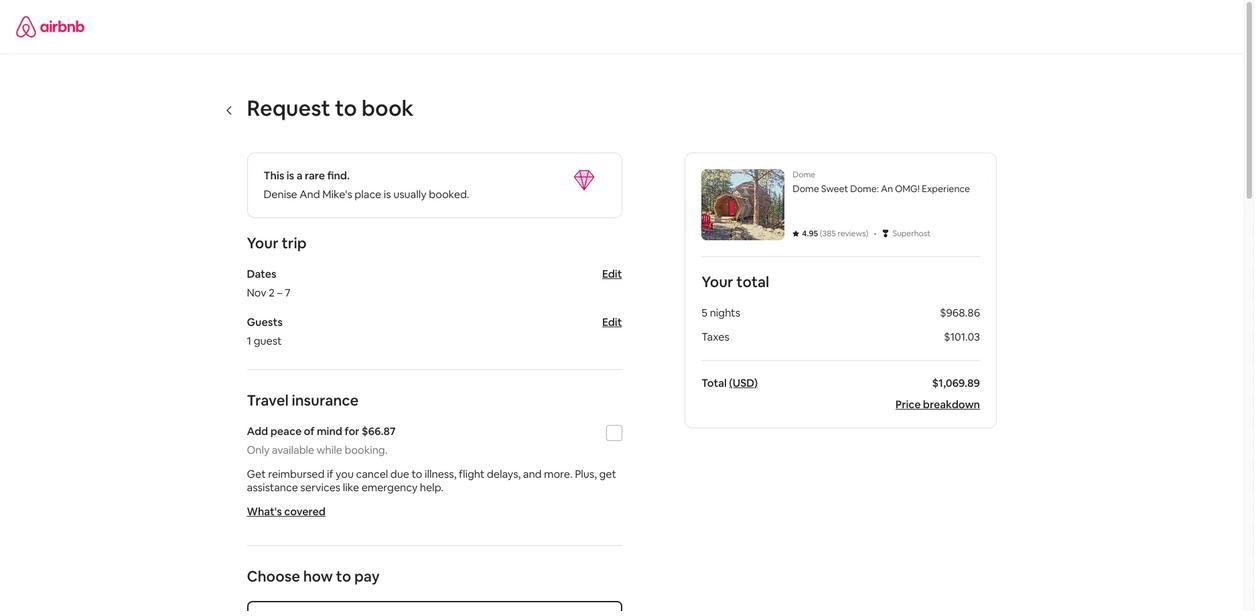 Task type: locate. For each thing, give the bounding box(es) containing it.
0 vertical spatial edit
[[602, 267, 622, 281]]

your
[[247, 234, 279, 253], [701, 273, 733, 291]]

get reimbursed if you cancel due to illness, flight delays, and more. plus, get assistance services like emergency help.
[[247, 468, 616, 495]]

this is a rare find. denise and mike's place is usually booked.
[[264, 169, 469, 202]]

what's covered button
[[247, 505, 326, 519]]

1 horizontal spatial is
[[384, 188, 391, 202]]

is
[[287, 169, 294, 183], [384, 188, 391, 202]]

delays,
[[487, 468, 521, 482]]

)
[[866, 228, 868, 239]]

2 vertical spatial to
[[336, 568, 351, 586]]

1 vertical spatial to
[[412, 468, 422, 482]]

plus,
[[575, 468, 597, 482]]

your up 5 nights
[[701, 273, 733, 291]]

edit button
[[602, 267, 622, 281], [602, 316, 622, 330]]

0 horizontal spatial your
[[247, 234, 279, 253]]

edit
[[602, 267, 622, 281], [602, 316, 622, 330]]

if
[[327, 468, 333, 482]]

due
[[391, 468, 409, 482]]

2
[[269, 286, 275, 300]]

booked.
[[429, 188, 469, 202]]

1 vertical spatial dome
[[793, 183, 819, 195]]

is right place
[[384, 188, 391, 202]]

an
[[881, 183, 893, 195]]

to inside get reimbursed if you cancel due to illness, flight delays, and more. plus, get assistance services like emergency help.
[[412, 468, 422, 482]]

peace
[[270, 425, 302, 439]]

this
[[264, 169, 284, 183]]

of
[[304, 425, 315, 439]]

4.95
[[802, 228, 818, 239]]

1 horizontal spatial your
[[701, 273, 733, 291]]

experience
[[922, 183, 970, 195]]

0 vertical spatial your
[[247, 234, 279, 253]]

$968.86
[[940, 306, 980, 320]]

to left book
[[335, 94, 357, 122]]

1 vertical spatial edit button
[[602, 316, 622, 330]]

is left a
[[287, 169, 294, 183]]

1 vertical spatial is
[[384, 188, 391, 202]]

place
[[355, 188, 381, 202]]

dates nov 2 – 7
[[247, 267, 291, 300]]

price breakdown button
[[895, 398, 980, 412]]

book
[[362, 94, 414, 122]]

help.
[[420, 481, 444, 495]]

to
[[335, 94, 357, 122], [412, 468, 422, 482], [336, 568, 351, 586]]

mike's
[[322, 188, 352, 202]]

385
[[822, 228, 836, 239]]

and
[[523, 468, 542, 482]]

omg!
[[895, 183, 920, 195]]

back image
[[224, 105, 235, 116]]

choose
[[247, 568, 300, 586]]

1 edit button from the top
[[602, 267, 622, 281]]

while
[[317, 444, 342, 458]]

request to book
[[247, 94, 414, 122]]

dome up 4.95
[[793, 170, 815, 180]]

1 vertical spatial edit
[[602, 316, 622, 330]]

0 horizontal spatial is
[[287, 169, 294, 183]]

(usd) button
[[729, 377, 758, 391]]

(
[[820, 228, 822, 239]]

•
[[874, 226, 876, 241]]

insurance
[[292, 391, 359, 410]]

reviews
[[838, 228, 866, 239]]

for
[[345, 425, 359, 439]]

7
[[285, 286, 291, 300]]

trip
[[282, 234, 307, 253]]

add
[[247, 425, 268, 439]]

4.95 ( 385 reviews )
[[802, 228, 868, 239]]

taxes
[[701, 330, 729, 344]]

2 edit button from the top
[[602, 316, 622, 330]]

0 vertical spatial dome
[[793, 170, 815, 180]]

1 edit from the top
[[602, 267, 622, 281]]

0 vertical spatial edit button
[[602, 267, 622, 281]]

guests 1 guest
[[247, 316, 283, 348]]

your for your trip
[[247, 234, 279, 253]]

guests
[[247, 316, 283, 330]]

to left pay
[[336, 568, 351, 586]]

price breakdown
[[895, 398, 980, 412]]

5
[[701, 306, 707, 320]]

to right due
[[412, 468, 422, 482]]

choose how to pay
[[247, 568, 380, 586]]

0 vertical spatial is
[[287, 169, 294, 183]]

dome
[[793, 170, 815, 180], [793, 183, 819, 195]]

rare
[[305, 169, 325, 183]]

request
[[247, 94, 330, 122]]

2 edit from the top
[[602, 316, 622, 330]]

dome left sweet on the top right
[[793, 183, 819, 195]]

edit button for dates nov 2 – 7
[[602, 267, 622, 281]]

a
[[297, 169, 303, 183]]

1 vertical spatial your
[[701, 273, 733, 291]]

your up dates
[[247, 234, 279, 253]]



Task type: vqa. For each thing, say whether or not it's contained in the screenshot.
Hosting associated with Hosting resources
no



Task type: describe. For each thing, give the bounding box(es) containing it.
cancel
[[356, 468, 388, 482]]

–
[[277, 286, 283, 300]]

dome:
[[850, 183, 879, 195]]

illness,
[[425, 468, 457, 482]]

edit for dates nov 2 – 7
[[602, 267, 622, 281]]

superhost
[[892, 228, 931, 239]]

2 dome from the top
[[793, 183, 819, 195]]

add peace of mind for $66.87 only available while booking.
[[247, 425, 396, 458]]

pay
[[354, 568, 380, 586]]

your for your total
[[701, 273, 733, 291]]

breakdown
[[923, 398, 980, 412]]

more.
[[544, 468, 573, 482]]

sweet
[[821, 183, 848, 195]]

edit button for guests 1 guest
[[602, 316, 622, 330]]

available
[[272, 444, 314, 458]]

get
[[599, 468, 616, 482]]

get
[[247, 468, 266, 482]]

usually
[[393, 188, 427, 202]]

edit for guests 1 guest
[[602, 316, 622, 330]]

(usd)
[[729, 377, 758, 391]]

flight
[[459, 468, 485, 482]]

assistance
[[247, 481, 298, 495]]

0 vertical spatial to
[[335, 94, 357, 122]]

like
[[343, 481, 359, 495]]

1
[[247, 334, 251, 348]]

dates
[[247, 267, 277, 281]]

travel insurance
[[247, 391, 359, 410]]

$1,069.89
[[932, 377, 980, 391]]

your total
[[701, 273, 769, 291]]

total (usd)
[[701, 377, 758, 391]]

and
[[300, 188, 320, 202]]

$66.87
[[362, 425, 396, 439]]

guest
[[254, 334, 282, 348]]

1 dome from the top
[[793, 170, 815, 180]]

services
[[300, 481, 341, 495]]

you
[[336, 468, 354, 482]]

total
[[701, 377, 727, 391]]

nov
[[247, 286, 266, 300]]

booking.
[[345, 444, 388, 458]]

total
[[736, 273, 769, 291]]

5 nights
[[701, 306, 740, 320]]

only
[[247, 444, 270, 458]]

mind
[[317, 425, 342, 439]]

find.
[[327, 169, 350, 183]]

emergency
[[362, 481, 418, 495]]

dome dome sweet dome: an omg! experience
[[793, 170, 970, 195]]

$101.03
[[944, 330, 980, 344]]

travel
[[247, 391, 289, 410]]

your trip
[[247, 234, 307, 253]]

price
[[895, 398, 921, 412]]

nights
[[710, 306, 740, 320]]

what's covered
[[247, 505, 326, 519]]

how
[[303, 568, 333, 586]]

denise
[[264, 188, 297, 202]]

reimbursed
[[268, 468, 325, 482]]



